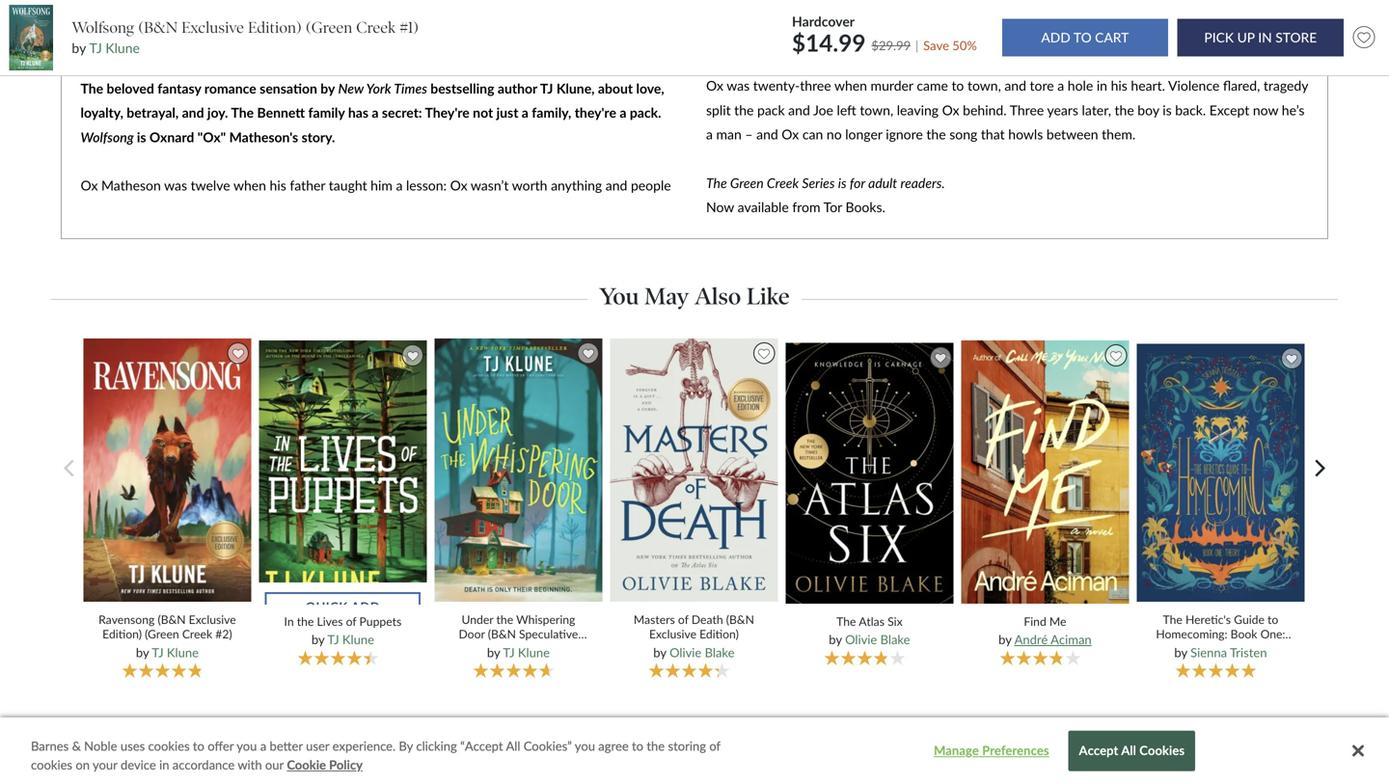 Task type: locate. For each thing, give the bounding box(es) containing it.
tj klune link inside ravensong (b&n exclusive edition) (green creek #2) element
[[152, 645, 199, 661]]

when inside ox was twenty-three when murder came to town, and tore a hole in his heart. violence flared, tragedy split the pack and joe left town, leaving ox behind. three years later, the boy is back. except now he's a man – and ox can no longer ignore the song that howls between them.
[[835, 77, 868, 94]]

by inside the 'ravensong (b&n exclusive edition) (green creek #2) by tj klune'
[[136, 645, 149, 661]]

find me image
[[959, 340, 1132, 605]]

1 horizontal spatial creek
[[356, 18, 396, 37]]

of inside masters of death (b&n exclusive edition) by olivie blake
[[678, 613, 689, 627]]

was left twelve
[[164, 177, 187, 194]]

0 horizontal spatial his
[[270, 177, 286, 194]]

you up with
[[237, 739, 257, 754]]

0 vertical spatial cookies
[[148, 739, 190, 754]]

0 vertical spatial exclusive
[[182, 18, 244, 37]]

0 vertical spatial book
[[1231, 627, 1258, 641]]

1 vertical spatial in
[[159, 758, 169, 773]]

experience.
[[333, 739, 396, 754]]

2 vertical spatial creek
[[182, 627, 212, 641]]

1 vertical spatial exclusive
[[189, 613, 236, 627]]

None submit
[[1003, 19, 1169, 56], [1178, 19, 1344, 56], [1003, 19, 1169, 56], [1178, 19, 1344, 56]]

klune down ravensong (b&n exclusive edition) (green creek #2) link in the left bottom of the page
[[167, 645, 199, 661]]

theory
[[1203, 642, 1240, 656]]

murder
[[871, 77, 914, 94]]

barnes
[[31, 739, 69, 754]]

(green up new
[[306, 18, 352, 37]]

edition)
[[248, 18, 302, 37], [102, 627, 142, 641], [700, 627, 739, 641]]

your
[[93, 758, 117, 773]]

1 horizontal spatial is
[[839, 175, 847, 191]]

0 vertical spatial when
[[835, 77, 868, 94]]

edition) down ravensong
[[102, 627, 142, 641]]

flared,
[[1224, 77, 1261, 94]]

0 horizontal spatial (green
[[145, 627, 179, 641]]

was up split
[[727, 77, 750, 94]]

the up loyalty,
[[81, 80, 103, 96]]

1 horizontal spatial (green
[[306, 18, 352, 37]]

the up now
[[707, 175, 727, 191]]

by
[[399, 739, 413, 754]]

cookies down barnes at the left bottom
[[31, 758, 72, 773]]

0 horizontal spatial olivie
[[670, 645, 702, 661]]

1 vertical spatial creek
[[767, 175, 799, 191]]

2 horizontal spatial edition)
[[700, 627, 739, 641]]

klune inside under the whispering door (b&n speculative fiction book of the year) element
[[518, 645, 550, 661]]

creek inside the wolfsong (b&n exclusive edition) (green creek #1) by tj klune
[[356, 18, 396, 37]]

when
[[835, 77, 868, 94], [234, 177, 266, 194]]

exclusive down masters
[[650, 627, 697, 641]]

tj inside the wolfsong (b&n exclusive edition) (green creek #1) by tj klune
[[89, 40, 102, 56]]

0 horizontal spatial olivie blake link
[[670, 645, 735, 661]]

1 horizontal spatial edition)
[[248, 18, 302, 37]]

0 horizontal spatial cookies
[[31, 758, 72, 773]]

1 vertical spatial was
[[164, 177, 187, 194]]

klune down speculative
[[518, 645, 550, 661]]

six
[[888, 615, 903, 629]]

series
[[802, 175, 835, 191]]

blake down death
[[705, 645, 735, 661]]

(b&n right death
[[727, 613, 755, 627]]

0 vertical spatial (green
[[306, 18, 352, 37]]

exclusive inside the wolfsong (b&n exclusive edition) (green creek #1) by tj klune
[[182, 18, 244, 37]]

0 horizontal spatial edition)
[[102, 627, 142, 641]]

was inside ox was twenty-three when murder came to town, and tore a hole in his heart. violence flared, tragedy split the pack and joe left town, leaving ox behind. three years later, the boy is back. except now he's a man – and ox can no longer ignore the song that howls between them.
[[727, 77, 750, 94]]

town, up behind.
[[968, 77, 1002, 94]]

of down speculative
[[524, 642, 534, 656]]

1 horizontal spatial olivie
[[846, 632, 878, 648]]

exclusive up #2)
[[189, 613, 236, 627]]

from
[[793, 199, 821, 215]]

when inside the ox matheson was twelve when his father taught him a lesson: ox wasn't worth anything and people
[[234, 177, 266, 194]]

2 vertical spatial exclusive
[[650, 627, 697, 641]]

all right 'accept'
[[1122, 743, 1137, 759]]

a up the 'our' in the left of the page
[[260, 739, 267, 754]]

people
[[631, 177, 671, 194]]

tj down "lives"
[[328, 632, 339, 648]]

user
[[306, 739, 329, 754]]

of right "lives"
[[346, 615, 357, 629]]

olivie blake link inside the atlas six element
[[846, 632, 911, 648]]

and left tore
[[1005, 77, 1027, 94]]

1 vertical spatial (green
[[145, 627, 179, 641]]

to inside the heretic's guide to homecoming: book one: theory
[[1268, 613, 1279, 627]]

tj down ravensong (b&n exclusive edition) (green creek #2) link in the left bottom of the page
[[152, 645, 164, 661]]

tristen
[[1231, 645, 1268, 661]]

$29.99
[[872, 38, 911, 53]]

2 vertical spatial is
[[839, 175, 847, 191]]

the up homecoming:
[[1164, 613, 1183, 627]]

1 horizontal spatial all
[[1122, 743, 1137, 759]]

creek up available
[[767, 175, 799, 191]]

tj right the fiction
[[503, 645, 515, 661]]

olivie blake link for edition)
[[670, 645, 735, 661]]

exclusive up romance
[[182, 18, 244, 37]]

(b&n up 'by tj klune'
[[488, 627, 516, 641]]

1 horizontal spatial you
[[575, 739, 595, 754]]

0 horizontal spatial book
[[494, 642, 521, 656]]

book right the fiction
[[494, 642, 521, 656]]

can
[[803, 126, 824, 142]]

story.
[[302, 129, 335, 145]]

heart.
[[1132, 77, 1166, 94]]

#1)
[[400, 18, 419, 37]]

hardcover
[[792, 13, 855, 30]]

masters of death (b&n exclusive edition) image
[[608, 338, 780, 603]]

like
[[747, 282, 790, 311]]

olivie blake link down 'atlas'
[[846, 632, 911, 648]]

aciman
[[1051, 632, 1092, 648]]

between
[[1047, 126, 1099, 142]]

loyalty,
[[81, 104, 123, 121]]

1 horizontal spatial blake
[[881, 632, 911, 648]]

and left joy.
[[182, 104, 204, 121]]

the beloved fantasy romance sensation by new york times
[[81, 80, 427, 96]]

tj inside under the whispering door (b&n speculative fiction book of the year) element
[[503, 645, 515, 661]]

edition) inside the wolfsong (b&n exclusive edition) (green creek #1) by tj klune
[[248, 18, 302, 37]]

find me element
[[959, 340, 1137, 681]]

when for twelve
[[234, 177, 266, 194]]

the for the beloved fantasy romance sensation by new york times
[[81, 80, 103, 96]]

ox up split
[[707, 77, 724, 94]]

in the lives of puppets link
[[272, 615, 415, 630]]

(green
[[306, 18, 352, 37], [145, 627, 179, 641]]

book
[[1231, 627, 1258, 641], [494, 642, 521, 656]]

man
[[717, 126, 742, 142]]

beloved
[[107, 80, 154, 96]]

the left 'atlas'
[[837, 615, 857, 629]]

creek left #2)
[[182, 627, 212, 641]]

1 horizontal spatial was
[[727, 77, 750, 94]]

sienna tristen link
[[1191, 645, 1268, 661]]

the right in
[[297, 615, 314, 629]]

tj
[[89, 40, 102, 56], [540, 80, 553, 96], [328, 632, 339, 648], [152, 645, 164, 661], [503, 645, 515, 661]]

accept
[[1080, 743, 1119, 759]]

tj klune link inside in the lives of puppets element
[[328, 632, 374, 648]]

2 horizontal spatial creek
[[767, 175, 799, 191]]

to up one:
[[1268, 613, 1279, 627]]

family
[[308, 104, 345, 121]]

1 vertical spatial wolfsong
[[81, 129, 134, 145]]

later,
[[1083, 102, 1112, 118]]

olivie inside the atlas six by olivie blake
[[846, 632, 878, 648]]

1 horizontal spatial town,
[[968, 77, 1002, 94]]

tj up loyalty,
[[89, 40, 102, 56]]

under
[[462, 613, 494, 627]]

on
[[76, 758, 90, 773]]

of right storing
[[710, 739, 721, 754]]

by
[[72, 40, 86, 56], [321, 80, 335, 96], [312, 632, 325, 648], [829, 632, 842, 648], [999, 632, 1012, 648], [136, 645, 149, 661], [487, 645, 500, 661], [654, 645, 667, 661], [1175, 645, 1188, 661]]

wolfsong up beloved
[[72, 18, 134, 37]]

all right "accept
[[506, 739, 521, 754]]

ox up song
[[943, 102, 960, 118]]

olivie blake link
[[846, 632, 911, 648], [670, 645, 735, 661]]

0 vertical spatial was
[[727, 77, 750, 94]]

policy
[[329, 758, 363, 773]]

sensation
[[260, 80, 317, 96]]

a right just
[[522, 104, 529, 121]]

0 horizontal spatial you
[[237, 739, 257, 754]]

ravensong (b&n exclusive edition) (green creek #2) image
[[81, 338, 254, 603]]

edition) up sensation at the top left of page
[[248, 18, 302, 37]]

(b&n inside masters of death (b&n exclusive edition) by olivie blake
[[727, 613, 755, 627]]

the inside the green creek series is for adult readers. now available from tor books.
[[707, 175, 727, 191]]

0 horizontal spatial all
[[506, 739, 521, 754]]

times
[[394, 80, 427, 96]]

and inside bestselling author tj klune, about love, loyalty, betrayal, and joy. the bennett family has a secret: they're not just a family, they're a pack. wolfsong is oxnard "ox" matheson's story.
[[182, 104, 204, 121]]

0 horizontal spatial is
[[137, 129, 146, 145]]

now
[[1254, 102, 1279, 118]]

the left storing
[[647, 739, 665, 754]]

tj up "family,"
[[540, 80, 553, 96]]

tj klune link for ravensong (b&n exclusive edition) (green creek #2)
[[152, 645, 199, 661]]

readers.
[[901, 175, 946, 191]]

klune inside the wolfsong (b&n exclusive edition) (green creek #1) by tj klune
[[106, 40, 140, 56]]

violence
[[1169, 77, 1220, 94]]

0 vertical spatial is
[[1163, 102, 1172, 118]]

0 vertical spatial in
[[1097, 77, 1108, 94]]

0 horizontal spatial was
[[164, 177, 187, 194]]

0 vertical spatial wolfsong
[[72, 18, 134, 37]]

the green creek series is for adult readers. now available from tor books.
[[707, 175, 946, 215]]

1 vertical spatial is
[[137, 129, 146, 145]]

1 horizontal spatial when
[[835, 77, 868, 94]]

the up the –
[[735, 102, 754, 118]]

by inside the wolfsong (b&n exclusive edition) (green creek #1) by tj klune
[[72, 40, 86, 56]]

romance
[[205, 80, 257, 96]]

$14.99
[[792, 29, 866, 57]]

1 vertical spatial his
[[270, 177, 286, 194]]

of left death
[[678, 613, 689, 627]]

of inside the barnes & noble uses cookies to offer you a better user experience. by clicking "accept all cookies" you agree to the storing of cookies on your device in accordance with our
[[710, 739, 721, 754]]

town, up 'longer' on the top right of the page
[[860, 102, 894, 118]]

a right him
[[396, 177, 403, 194]]

0 horizontal spatial creek
[[182, 627, 212, 641]]

(green inside the 'ravensong (b&n exclusive edition) (green creek #2) by tj klune'
[[145, 627, 179, 641]]

is inside ox was twenty-three when murder came to town, and tore a hole in his heart. violence flared, tragedy split the pack and joe left town, leaving ox behind. three years later, the boy is back. except now he's a man – and ox can no longer ignore the song that howls between them.
[[1163, 102, 1172, 118]]

you
[[237, 739, 257, 754], [575, 739, 595, 754]]

book down guide
[[1231, 627, 1258, 641]]

tj klune link down in the lives of puppets "link"
[[328, 632, 374, 648]]

blake down six
[[881, 632, 911, 648]]

the heretic's guide to homecoming: book one: theory image
[[1135, 343, 1308, 603]]

(green inside the wolfsong (b&n exclusive edition) (green creek #1) by tj klune
[[306, 18, 352, 37]]

0 vertical spatial town,
[[968, 77, 1002, 94]]

creek
[[356, 18, 396, 37], [767, 175, 799, 191], [182, 627, 212, 641]]

better
[[270, 739, 303, 754]]

olivie blake link for blake
[[846, 632, 911, 648]]

creek left '#1)'
[[356, 18, 396, 37]]

wolfsong down loyalty,
[[81, 129, 134, 145]]

and left joe
[[789, 102, 811, 118]]

"accept
[[460, 739, 503, 754]]

the inside the barnes & noble uses cookies to offer you a better user experience. by clicking "accept all cookies" you agree to the storing of cookies on your device in accordance with our
[[647, 739, 665, 754]]

klune
[[106, 40, 140, 56], [343, 632, 374, 648], [167, 645, 199, 661], [518, 645, 550, 661]]

klune down in the lives of puppets "link"
[[343, 632, 374, 648]]

masters of death (b&n exclusive edition) by olivie blake
[[634, 613, 755, 661]]

olivie down the atlas six link
[[846, 632, 878, 648]]

the inside the atlas six by olivie blake
[[837, 615, 857, 629]]

olivie blake link down the masters of death (b&n exclusive edition) link on the bottom
[[670, 645, 735, 661]]

the for the atlas six by olivie blake
[[837, 615, 857, 629]]

barnes & noble uses cookies to offer you a better user experience. by clicking "accept all cookies" you agree to the storing of cookies on your device in accordance with our
[[31, 739, 721, 773]]

the down speculative
[[537, 642, 554, 656]]

0 vertical spatial his
[[1112, 77, 1128, 94]]

(green down ravensong
[[145, 627, 179, 641]]

secret:
[[382, 104, 422, 121]]

1 vertical spatial book
[[494, 642, 521, 656]]

edition) inside the 'ravensong (b&n exclusive edition) (green creek #2) by tj klune'
[[102, 627, 142, 641]]

atlas
[[859, 615, 885, 629]]

you may also like
[[600, 282, 790, 311]]

1 vertical spatial cookies
[[31, 758, 72, 773]]

1 horizontal spatial olivie blake link
[[846, 632, 911, 648]]

the right joy.
[[231, 104, 254, 121]]

exclusive inside the 'ravensong (b&n exclusive edition) (green creek #2) by tj klune'
[[189, 613, 236, 627]]

edition) down death
[[700, 627, 739, 641]]

0 horizontal spatial town,
[[860, 102, 894, 118]]

tj klune link down speculative
[[503, 645, 550, 661]]

tj klune link down ravensong (b&n exclusive edition) (green creek #2) link in the left bottom of the page
[[152, 645, 199, 661]]

wolfsong
[[72, 18, 134, 37], [81, 129, 134, 145]]

to inside ox was twenty-three when murder came to town, and tore a hole in his heart. violence flared, tragedy split the pack and joe left town, leaving ox behind. three years later, the boy is back. except now he's a man – and ox can no longer ignore the song that howls between them.
[[952, 77, 965, 94]]

to
[[952, 77, 965, 94], [1268, 613, 1279, 627], [193, 739, 205, 754], [632, 739, 644, 754]]

edition) inside masters of death (b&n exclusive edition) by olivie blake
[[700, 627, 739, 641]]

a right tore
[[1058, 77, 1065, 94]]

his left "heart."
[[1112, 77, 1128, 94]]

you left agree at bottom left
[[575, 739, 595, 754]]

tore
[[1030, 77, 1055, 94]]

add to wishlist image
[[1349, 22, 1381, 53]]

1 horizontal spatial book
[[1231, 627, 1258, 641]]

0 horizontal spatial when
[[234, 177, 266, 194]]

in right hole
[[1097, 77, 1108, 94]]

0 vertical spatial creek
[[356, 18, 396, 37]]

klune up beloved
[[106, 40, 140, 56]]

is left the for on the top right of page
[[839, 175, 847, 191]]

with
[[238, 758, 262, 773]]

is down betrayal, on the left top of page
[[137, 129, 146, 145]]

2 horizontal spatial is
[[1163, 102, 1172, 118]]

is right boy
[[1163, 102, 1172, 118]]

available
[[738, 199, 789, 215]]

in right device
[[159, 758, 169, 773]]

his left the father
[[270, 177, 286, 194]]

0 horizontal spatial blake
[[705, 645, 735, 661]]

tor
[[824, 199, 843, 215]]

to right came
[[952, 77, 965, 94]]

(b&n right ravensong
[[158, 613, 186, 627]]

olivie down the masters of death (b&n exclusive edition) link on the bottom
[[670, 645, 702, 661]]

bestselling
[[431, 80, 495, 96]]

longer
[[846, 126, 883, 142]]

product
[[559, 751, 605, 767]]

lives
[[317, 615, 343, 629]]

cookies up device
[[148, 739, 190, 754]]

the inside the heretic's guide to homecoming: book one: theory
[[1164, 613, 1183, 627]]

the left boy
[[1115, 102, 1135, 118]]

all inside the barnes & noble uses cookies to offer you a better user experience. by clicking "accept all cookies" you agree to the storing of cookies on your device in accordance with our
[[506, 739, 521, 754]]

when right twelve
[[234, 177, 266, 194]]

1 horizontal spatial cookies
[[148, 739, 190, 754]]

the atlas six element
[[783, 342, 962, 681]]

books.
[[846, 199, 886, 215]]

1 horizontal spatial in
[[1097, 77, 1108, 94]]

1 horizontal spatial his
[[1112, 77, 1128, 94]]

manage
[[934, 743, 980, 759]]

(b&n up fantasy
[[138, 18, 178, 37]]

of inside in the lives of puppets by tj klune
[[346, 615, 357, 629]]

our
[[265, 758, 284, 773]]

creek inside the 'ravensong (b&n exclusive edition) (green creek #2) by tj klune'
[[182, 627, 212, 641]]

and left people
[[606, 177, 628, 194]]

by tj klune
[[487, 645, 550, 661]]

the for the heretic's guide to homecoming: book one: theory
[[1164, 613, 1183, 627]]

when up "left"
[[835, 77, 868, 94]]

leaving
[[897, 102, 939, 118]]

0 horizontal spatial in
[[159, 758, 169, 773]]

1 vertical spatial when
[[234, 177, 266, 194]]

#2)
[[215, 627, 232, 641]]



Task type: describe. For each thing, give the bounding box(es) containing it.
wolfsong inside bestselling author tj klune, about love, loyalty, betrayal, and joy. the bennett family has a secret: they're not just a family, they're a pack. wolfsong is oxnard "ox" matheson's story.
[[81, 129, 134, 145]]

by inside in the lives of puppets by tj klune
[[312, 632, 325, 648]]

split
[[707, 102, 731, 118]]

joy.
[[207, 104, 228, 121]]

to right agree at bottom left
[[632, 739, 644, 754]]

under the whispering door (b&n speculative fiction book of the year) element
[[433, 338, 610, 681]]

tj klune link up beloved
[[89, 40, 140, 56]]

noble
[[84, 739, 117, 754]]

one:
[[1261, 627, 1286, 641]]

family,
[[532, 104, 572, 121]]

the heretic's guide to homecoming: book one: theory link
[[1150, 613, 1293, 656]]

andré aciman link
[[1015, 632, 1092, 648]]

tj inside the 'ravensong (b&n exclusive edition) (green creek #2) by tj klune'
[[152, 645, 164, 661]]

$14.99 $29.99
[[792, 29, 911, 57]]

1 vertical spatial town,
[[860, 102, 894, 118]]

manage preferences button
[[932, 732, 1052, 771]]

exclusive for wolfsong
[[182, 18, 244, 37]]

me
[[1050, 615, 1067, 629]]

wasn't
[[471, 177, 509, 194]]

in inside ox was twenty-three when murder came to town, and tore a hole in his heart. violence flared, tragedy split the pack and joe left town, leaving ox behind. three years later, the boy is back. except now he's a man – and ox can no longer ignore the song that howls between them.
[[1097, 77, 1108, 94]]

about
[[598, 80, 633, 96]]

ravensong (b&n exclusive edition) (green creek #2) by tj klune
[[99, 613, 236, 661]]

edition) for wolfsong
[[248, 18, 302, 37]]

his inside the ox matheson was twelve when his father taught him a lesson: ox wasn't worth anything and people
[[270, 177, 286, 194]]

twenty-
[[754, 77, 800, 94]]

book inside the heretic's guide to homecoming: book one: theory
[[1231, 627, 1258, 641]]

you
[[600, 282, 639, 311]]

the right 'under'
[[497, 613, 514, 627]]

left
[[837, 102, 857, 118]]

to up accordance
[[193, 739, 205, 754]]

howls
[[1009, 126, 1044, 142]]

tj klune link for in the lives of puppets
[[328, 632, 374, 648]]

blake inside masters of death (b&n exclusive edition) by olivie blake
[[705, 645, 735, 661]]

whispering
[[516, 613, 576, 627]]

the inside bestselling author tj klune, about love, loyalty, betrayal, and joy. the bennett family has a secret: they're not just a family, they're a pack. wolfsong is oxnard "ox" matheson's story.
[[231, 104, 254, 121]]

his inside ox was twenty-three when murder came to town, and tore a hole in his heart. violence flared, tragedy split the pack and joe left town, leaving ox behind. three years later, the boy is back. except now he's a man – and ox can no longer ignore the song that howls between them.
[[1112, 77, 1128, 94]]

guide
[[1235, 613, 1265, 627]]

love,
[[637, 80, 665, 96]]

klune inside in the lives of puppets by tj klune
[[343, 632, 374, 648]]

in inside the barnes & noble uses cookies to offer you a better user experience. by clicking "accept all cookies" you agree to the storing of cookies on your device in accordance with our
[[159, 758, 169, 773]]

edition) for ravensong
[[102, 627, 142, 641]]

they're
[[425, 104, 470, 121]]

york
[[366, 80, 391, 96]]

by inside under the whispering door (b&n speculative fiction book of the year) element
[[487, 645, 500, 661]]

by inside find me by andré aciman
[[999, 632, 1012, 648]]

(b&n inside the wolfsong (b&n exclusive edition) (green creek #1) by tj klune
[[138, 18, 178, 37]]

under the whispering door (b&n speculative fiction book of the year) link
[[447, 613, 590, 656]]

heretic's
[[1186, 613, 1232, 627]]

in
[[284, 615, 294, 629]]

ox left the wasn't
[[450, 177, 468, 194]]

by inside the atlas six by olivie blake
[[829, 632, 842, 648]]

blake inside the atlas six by olivie blake
[[881, 632, 911, 648]]

for
[[850, 175, 866, 191]]

of inside the under the whispering door (b&n speculative fiction book of the year)
[[524, 642, 534, 656]]

book inside the under the whispering door (b&n speculative fiction book of the year)
[[494, 642, 521, 656]]

privacy alert dialog
[[0, 718, 1390, 785]]

not
[[473, 104, 493, 121]]

the for the green creek series is for adult readers. now available from tor books.
[[707, 175, 727, 191]]

behind.
[[963, 102, 1007, 118]]

death
[[692, 613, 724, 627]]

tj klune link for under the whispering door (b&n speculative fiction book of the year)
[[503, 645, 550, 661]]

ox matheson was twelve when his father taught him a lesson: ox wasn't worth anything and people 
[[81, 0, 956, 194]]

ravensong (b&n exclusive edition) (green creek #2) element
[[81, 338, 259, 681]]

cookies
[[1140, 743, 1185, 759]]

in the lives of puppets by tj klune
[[284, 615, 402, 648]]

back.
[[1176, 102, 1207, 118]]

speculative
[[519, 627, 578, 641]]

a left pack.
[[620, 104, 627, 121]]

bestselling author tj klune, about love, loyalty, betrayal, and joy. the bennett family has a secret: they're not just a family, they're a pack. wolfsong is oxnard "ox" matheson's story.
[[81, 80, 665, 145]]

ravensong
[[99, 613, 155, 627]]

year)
[[557, 642, 582, 656]]

creek inside the green creek series is for adult readers. now available from tor books.
[[767, 175, 799, 191]]

masters
[[634, 613, 675, 627]]

cookies"
[[524, 739, 572, 754]]

father
[[290, 177, 325, 194]]

author
[[498, 80, 538, 96]]

the inside in the lives of puppets by tj klune
[[297, 615, 314, 629]]

ox left can
[[782, 126, 799, 142]]

when for three
[[835, 77, 868, 94]]

clicking
[[416, 739, 457, 754]]

by inside masters of death (b&n exclusive edition) by olivie blake
[[654, 645, 667, 661]]

klune inside the 'ravensong (b&n exclusive edition) (green creek #2) by tj klune'
[[167, 645, 199, 661]]

cookie policy
[[287, 758, 363, 773]]

and inside the ox matheson was twelve when his father taught him a lesson: ox wasn't worth anything and people
[[606, 177, 628, 194]]

three
[[1010, 102, 1045, 118]]

fantasy
[[158, 80, 201, 96]]

joe
[[814, 102, 834, 118]]

new
[[338, 80, 364, 96]]

he's
[[1283, 102, 1305, 118]]

bennett
[[257, 104, 305, 121]]

–
[[746, 126, 753, 142]]

1 you from the left
[[237, 739, 257, 754]]

all inside "button"
[[1122, 743, 1137, 759]]

them.
[[1102, 126, 1136, 142]]

a left man
[[707, 126, 713, 142]]

creek for #1)
[[356, 18, 396, 37]]

came
[[917, 77, 949, 94]]

just
[[497, 104, 519, 121]]

ox left matheson
[[81, 177, 98, 194]]

cookie policy link
[[287, 756, 363, 775]]

pack.
[[630, 104, 662, 121]]

(b&n inside the under the whispering door (b&n speculative fiction book of the year)
[[488, 627, 516, 641]]

product details tab list
[[45, 737, 1345, 782]]

is inside bestselling author tj klune, about love, loyalty, betrayal, and joy. the bennett family has a secret: they're not just a family, they're a pack. wolfsong is oxnard "ox" matheson's story.
[[137, 129, 146, 145]]

and right the –
[[757, 126, 779, 142]]

by inside the heretic's guide to homecoming: book one: theory element
[[1175, 645, 1188, 661]]

the heretic's guide to homecoming: book one: theory element
[[1135, 343, 1313, 681]]

find me by andré aciman
[[999, 615, 1092, 648]]

(green for #2)
[[145, 627, 179, 641]]

details
[[609, 751, 649, 767]]

under the whispering door (b&n speculative fiction book of the year) image
[[433, 338, 604, 603]]

betrayal,
[[127, 104, 179, 121]]

2 you from the left
[[575, 739, 595, 754]]

wolfsong (b&n exclusive edition) (green creek #1) by tj klune
[[72, 18, 419, 56]]

quick
[[306, 589, 348, 604]]

exclusive inside masters of death (b&n exclusive edition) by olivie blake
[[650, 627, 697, 641]]

sienna
[[1191, 645, 1228, 661]]

in the lives of puppets element
[[257, 340, 435, 681]]

tj inside in the lives of puppets by tj klune
[[328, 632, 339, 648]]

product details
[[559, 751, 649, 767]]

accept all cookies button
[[1069, 731, 1196, 772]]

andré
[[1015, 632, 1048, 648]]

door
[[459, 627, 485, 641]]

a inside the barnes & noble uses cookies to offer you a better user experience. by clicking "accept all cookies" you agree to the storing of cookies on your device in accordance with our
[[260, 739, 267, 754]]

oxnard
[[150, 129, 194, 145]]

(b&n inside the 'ravensong (b&n exclusive edition) (green creek #2) by tj klune'
[[158, 613, 186, 627]]

creek for #2)
[[182, 627, 212, 641]]

you may also like section
[[51, 277, 1339, 311]]

green
[[731, 175, 764, 191]]

olivie inside masters of death (b&n exclusive edition) by olivie blake
[[670, 645, 702, 661]]

wolfsong inside the wolfsong (b&n exclusive edition) (green creek #1) by tj klune
[[72, 18, 134, 37]]

is inside the green creek series is for adult readers. now available from tor books.
[[839, 175, 847, 191]]

uses
[[120, 739, 145, 754]]

the left song
[[927, 126, 947, 142]]

no
[[827, 126, 842, 142]]

tj inside bestselling author tj klune, about love, loyalty, betrayal, and joy. the bennett family has a secret: they're not just a family, they're a pack. wolfsong is oxnard "ox" matheson's story.
[[540, 80, 553, 96]]

in the lives of puppets image
[[257, 340, 429, 605]]

quick add button
[[265, 582, 421, 611]]

a right has
[[372, 104, 379, 121]]

him
[[371, 177, 393, 194]]

the atlas six image
[[783, 342, 957, 605]]

was inside the ox matheson was twelve when his father taught him a lesson: ox wasn't worth anything and people
[[164, 177, 187, 194]]

three
[[800, 77, 832, 94]]

(green for #1)
[[306, 18, 352, 37]]

masters of death (b&n exclusive edition) element
[[608, 338, 786, 681]]

wolfsong (b&n exclusive edition) (green creek #1) image
[[9, 5, 53, 71]]

a inside the ox matheson was twelve when his father taught him a lesson: ox wasn't worth anything and people
[[396, 177, 403, 194]]

the atlas six link
[[799, 615, 942, 630]]

exclusive for ravensong
[[189, 613, 236, 627]]

save 50%
[[924, 38, 978, 53]]



Task type: vqa. For each thing, say whether or not it's contained in the screenshot.
the town, to the right
yes



